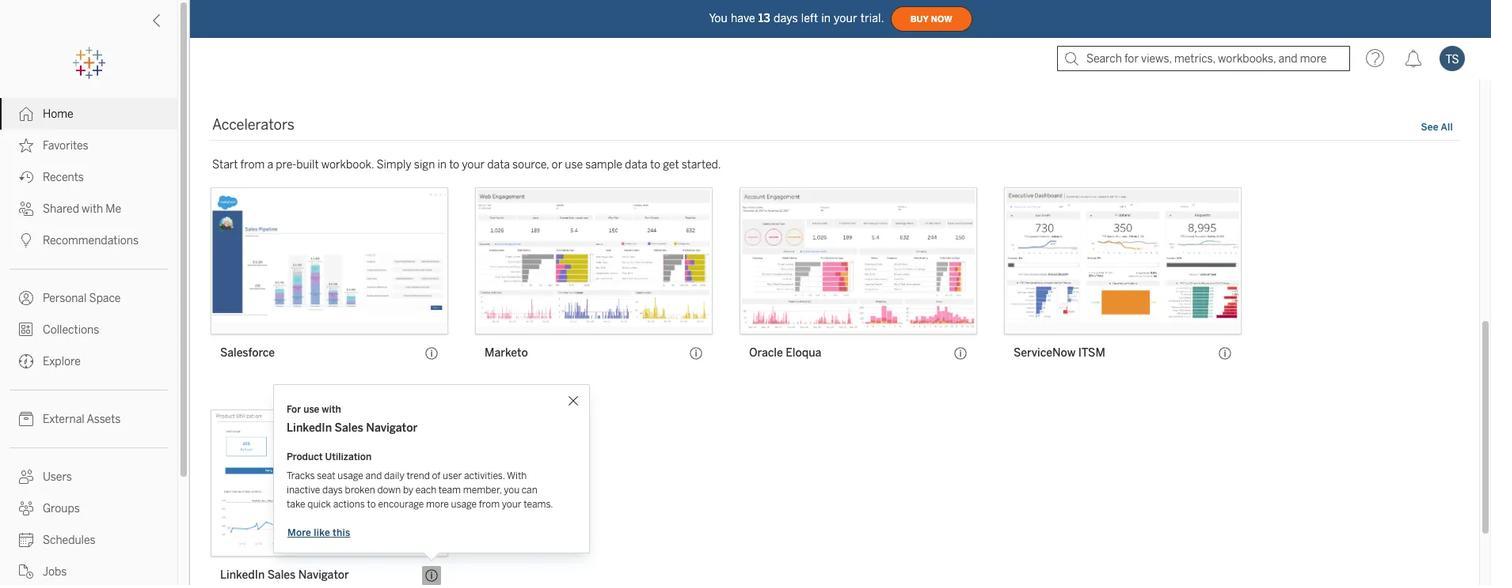 Task type: locate. For each thing, give the bounding box(es) containing it.
1 vertical spatial use
[[303, 405, 319, 416]]

in
[[821, 11, 831, 25], [437, 159, 447, 172]]

1 vertical spatial linkedin
[[220, 570, 265, 583]]

1 horizontal spatial your
[[502, 500, 521, 511]]

trial.
[[860, 11, 884, 25]]

0 vertical spatial sales
[[335, 422, 363, 436]]

2 horizontal spatial your
[[834, 11, 857, 25]]

data right 'sample'
[[625, 159, 648, 172]]

usage
[[338, 471, 363, 482], [451, 500, 477, 511]]

explore link
[[0, 346, 177, 378]]

seat
[[317, 471, 335, 482]]

a
[[267, 159, 273, 172]]

your right the sign
[[462, 159, 485, 172]]

source,
[[512, 159, 549, 172]]

your down you
[[502, 500, 521, 511]]

1 vertical spatial from
[[479, 500, 500, 511]]

buy now button
[[891, 6, 972, 32]]

sales
[[335, 422, 363, 436], [267, 570, 296, 583]]

0 horizontal spatial sales
[[267, 570, 296, 583]]

from down member,
[[479, 500, 500, 511]]

0 vertical spatial with
[[82, 203, 103, 216]]

product
[[287, 452, 323, 463]]

1 vertical spatial usage
[[451, 500, 477, 511]]

0 horizontal spatial use
[[303, 405, 319, 416]]

of
[[432, 471, 441, 482]]

more
[[287, 528, 311, 539]]

actions
[[333, 500, 365, 511]]

1 horizontal spatial use
[[565, 159, 583, 172]]

buy
[[910, 14, 929, 24]]

1 vertical spatial your
[[462, 159, 485, 172]]

1 vertical spatial navigator
[[298, 570, 349, 583]]

external assets
[[43, 413, 121, 427]]

recents link
[[0, 162, 177, 193]]

2 vertical spatial your
[[502, 500, 521, 511]]

1 horizontal spatial data
[[625, 159, 648, 172]]

days
[[774, 11, 798, 25], [322, 485, 343, 496]]

sales down more
[[267, 570, 296, 583]]

1 vertical spatial days
[[322, 485, 343, 496]]

1 horizontal spatial days
[[774, 11, 798, 25]]

salesforce
[[220, 347, 275, 361]]

navigator up daily
[[366, 422, 418, 436]]

you have 13 days left in your trial.
[[709, 11, 884, 25]]

utilization
[[325, 452, 372, 463]]

days right 13
[[774, 11, 798, 25]]

1 vertical spatial with
[[322, 405, 341, 416]]

navigator inside for use with linkedin sales navigator
[[366, 422, 418, 436]]

eloqua
[[786, 347, 821, 361]]

marketo
[[485, 347, 528, 361]]

0 vertical spatial navigator
[[366, 422, 418, 436]]

buy now
[[910, 14, 952, 24]]

shared with me
[[43, 203, 121, 216]]

recommendations link
[[0, 225, 177, 257]]

data left "source,"
[[487, 159, 510, 172]]

0 vertical spatial in
[[821, 11, 831, 25]]

sales up "utilization"
[[335, 422, 363, 436]]

for
[[287, 405, 301, 416]]

in right left
[[821, 11, 831, 25]]

1 horizontal spatial usage
[[451, 500, 477, 511]]

more
[[426, 500, 449, 511]]

to
[[449, 159, 459, 172], [650, 159, 660, 172], [367, 500, 376, 511]]

usage down team
[[451, 500, 477, 511]]

0 horizontal spatial with
[[82, 203, 103, 216]]

0 horizontal spatial linkedin
[[220, 570, 265, 583]]

down
[[377, 485, 401, 496]]

teams.
[[524, 500, 553, 511]]

to right the sign
[[449, 159, 459, 172]]

2 horizontal spatial to
[[650, 159, 660, 172]]

your
[[834, 11, 857, 25], [462, 159, 485, 172], [502, 500, 521, 511]]

13
[[758, 11, 770, 25]]

navigator down like
[[298, 570, 349, 583]]

have
[[731, 11, 755, 25]]

groups
[[43, 503, 80, 516]]

home link
[[0, 98, 177, 130]]

to down broken
[[367, 500, 376, 511]]

from
[[240, 159, 265, 172], [479, 500, 500, 511]]

oracle eloqua
[[749, 347, 821, 361]]

built
[[296, 159, 319, 172]]

workbook.
[[321, 159, 374, 172]]

0 horizontal spatial to
[[367, 500, 376, 511]]

your left 'trial.'
[[834, 11, 857, 25]]

itsm
[[1078, 347, 1105, 361]]

1 vertical spatial in
[[437, 159, 447, 172]]

assets
[[87, 413, 121, 427]]

1 horizontal spatial sales
[[335, 422, 363, 436]]

home
[[43, 108, 73, 121]]

tracks
[[287, 471, 315, 482]]

to left get
[[650, 159, 660, 172]]

0 vertical spatial linkedin
[[287, 422, 332, 436]]

each
[[416, 485, 436, 496]]

navigator
[[366, 422, 418, 436], [298, 570, 349, 583]]

0 horizontal spatial days
[[322, 485, 343, 496]]

1 horizontal spatial to
[[449, 159, 459, 172]]

1 horizontal spatial navigator
[[366, 422, 418, 436]]

with left me
[[82, 203, 103, 216]]

with right the for
[[322, 405, 341, 416]]

use
[[565, 159, 583, 172], [303, 405, 319, 416]]

personal
[[43, 292, 87, 306]]

accelerator details dialog
[[273, 385, 590, 554]]

like
[[314, 528, 330, 539]]

in right the sign
[[437, 159, 447, 172]]

for use with linkedin sales navigator
[[287, 405, 418, 436]]

1 horizontal spatial with
[[322, 405, 341, 416]]

0 horizontal spatial usage
[[338, 471, 363, 482]]

1 horizontal spatial linkedin
[[287, 422, 332, 436]]

1 horizontal spatial from
[[479, 500, 500, 511]]

user
[[443, 471, 462, 482]]

from inside product utilization tracks seat usage and daily trend of user activities. with inactive days broken down by each team member, you can take quick actions to encourage more usage from your teams.
[[479, 500, 500, 511]]

0 horizontal spatial from
[[240, 159, 265, 172]]

more like this
[[287, 528, 350, 539]]

0 vertical spatial your
[[834, 11, 857, 25]]

usage up broken
[[338, 471, 363, 482]]

0 vertical spatial from
[[240, 159, 265, 172]]

personal space
[[43, 292, 121, 306]]

left
[[801, 11, 818, 25]]

use right or
[[565, 159, 583, 172]]

from left 'a'
[[240, 159, 265, 172]]

use right the for
[[303, 405, 319, 416]]

data
[[487, 159, 510, 172], [625, 159, 648, 172]]

sign
[[414, 159, 435, 172]]

0 horizontal spatial data
[[487, 159, 510, 172]]

users link
[[0, 462, 177, 493]]

days down seat
[[322, 485, 343, 496]]



Task type: describe. For each thing, give the bounding box(es) containing it.
activities.
[[464, 471, 505, 482]]

you
[[504, 485, 520, 496]]

product utilization tracks seat usage and daily trend of user activities. with inactive days broken down by each team member, you can take quick actions to encourage more usage from your teams.
[[287, 452, 553, 511]]

0 vertical spatial use
[[565, 159, 583, 172]]

get
[[663, 159, 679, 172]]

accelerators
[[212, 117, 294, 134]]

personal space link
[[0, 283, 177, 314]]

1 data from the left
[[487, 159, 510, 172]]

0 horizontal spatial navigator
[[298, 570, 349, 583]]

with inside main navigation. press the up and down arrow keys to access links. element
[[82, 203, 103, 216]]

external
[[43, 413, 84, 427]]

days inside product utilization tracks seat usage and daily trend of user activities. with inactive days broken down by each team member, you can take quick actions to encourage more usage from your teams.
[[322, 485, 343, 496]]

users
[[43, 471, 72, 485]]

start
[[212, 159, 238, 172]]

0 horizontal spatial your
[[462, 159, 485, 172]]

simply
[[376, 159, 412, 172]]

linkedin inside for use with linkedin sales navigator
[[287, 422, 332, 436]]

see all link
[[1420, 120, 1454, 137]]

take
[[287, 500, 305, 511]]

favorites link
[[0, 130, 177, 162]]

team
[[439, 485, 461, 496]]

explore
[[43, 356, 81, 369]]

all
[[1441, 122, 1453, 133]]

sales inside for use with linkedin sales navigator
[[335, 422, 363, 436]]

0 vertical spatial usage
[[338, 471, 363, 482]]

sample
[[585, 159, 622, 172]]

see
[[1421, 122, 1439, 133]]

collections
[[43, 324, 99, 337]]

broken
[[345, 485, 375, 496]]

by
[[403, 485, 413, 496]]

collections link
[[0, 314, 177, 346]]

space
[[89, 292, 121, 306]]

started.
[[682, 159, 721, 172]]

schedules
[[43, 535, 95, 548]]

2 data from the left
[[625, 159, 648, 172]]

can
[[522, 485, 537, 496]]

encourage
[[378, 500, 424, 511]]

to inside product utilization tracks seat usage and daily trend of user activities. with inactive days broken down by each team member, you can take quick actions to encourage more usage from your teams.
[[367, 500, 376, 511]]

1 horizontal spatial in
[[821, 11, 831, 25]]

linkedin sales navigator
[[220, 570, 349, 583]]

member,
[[463, 485, 502, 496]]

now
[[931, 14, 952, 24]]

groups link
[[0, 493, 177, 525]]

0 horizontal spatial in
[[437, 159, 447, 172]]

quick
[[307, 500, 331, 511]]

start from a pre-built workbook. simply sign in to your data source, or use sample data to get started.
[[212, 159, 721, 172]]

and
[[366, 471, 382, 482]]

servicenow itsm
[[1014, 347, 1105, 361]]

this
[[333, 528, 350, 539]]

shared
[[43, 203, 79, 216]]

more like this link
[[287, 527, 351, 540]]

recommendations
[[43, 234, 139, 248]]

Search for views, metrics, workbooks, and more text field
[[1057, 46, 1350, 71]]

your inside product utilization tracks seat usage and daily trend of user activities. with inactive days broken down by each team member, you can take quick actions to encourage more usage from your teams.
[[502, 500, 521, 511]]

with
[[507, 471, 527, 482]]

shared with me link
[[0, 193, 177, 225]]

servicenow
[[1014, 347, 1076, 361]]

pre-
[[276, 159, 296, 172]]

inactive
[[287, 485, 320, 496]]

jobs link
[[0, 557, 177, 586]]

with inside for use with linkedin sales navigator
[[322, 405, 341, 416]]

daily
[[384, 471, 404, 482]]

jobs
[[43, 566, 67, 580]]

trend
[[407, 471, 430, 482]]

schedules link
[[0, 525, 177, 557]]

favorites
[[43, 139, 88, 153]]

main navigation. press the up and down arrow keys to access links. element
[[0, 98, 177, 586]]

recents
[[43, 171, 84, 185]]

external assets link
[[0, 404, 177, 436]]

see all
[[1421, 122, 1453, 133]]

you
[[709, 11, 728, 25]]

oracle
[[749, 347, 783, 361]]

use inside for use with linkedin sales navigator
[[303, 405, 319, 416]]

navigation panel element
[[0, 48, 177, 586]]

1 vertical spatial sales
[[267, 570, 296, 583]]

me
[[106, 203, 121, 216]]

0 vertical spatial days
[[774, 11, 798, 25]]

or
[[552, 159, 562, 172]]



Task type: vqa. For each thing, say whether or not it's contained in the screenshot.
Flow in alert
no



